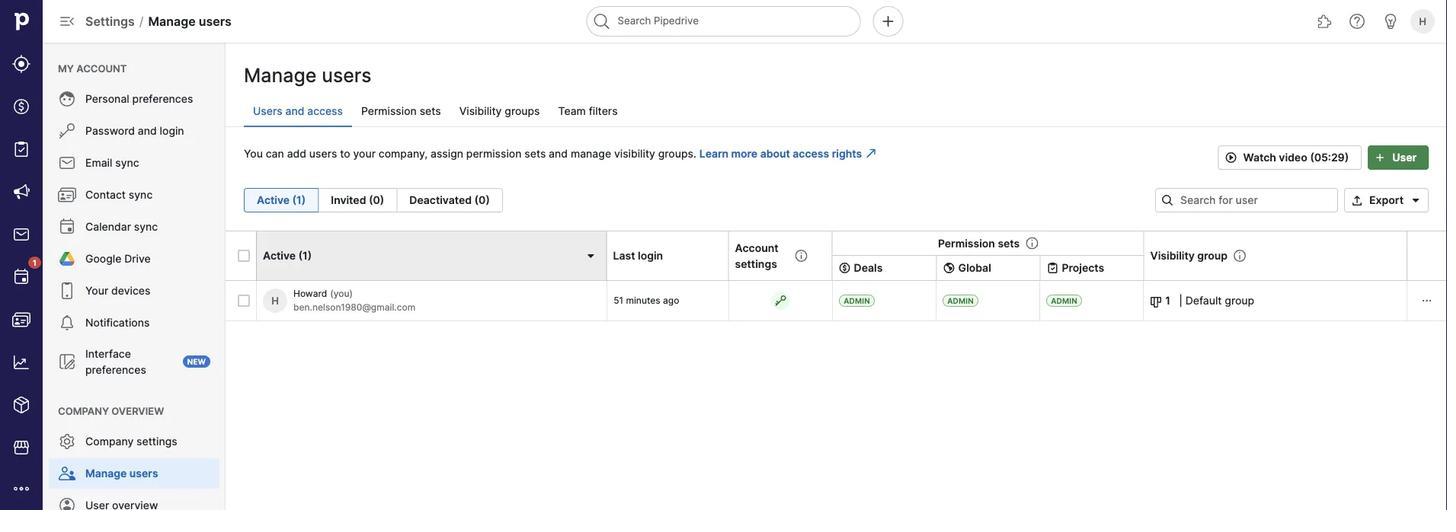 Task type: vqa. For each thing, say whether or not it's contained in the screenshot.
color primary icon inside the Learn more "button"
no



Task type: locate. For each thing, give the bounding box(es) containing it.
0 vertical spatial (1)
[[292, 194, 306, 207]]

permission up company,
[[361, 105, 417, 118]]

admin down global
[[948, 297, 974, 306]]

products image
[[12, 397, 31, 415]]

(
[[330, 289, 334, 300]]

0 horizontal spatial and
[[138, 125, 157, 138]]

(0) for invited (0)
[[369, 194, 385, 207]]

2 vertical spatial sets
[[998, 237, 1020, 250]]

color primary image left deals
[[839, 262, 851, 275]]

new
[[187, 358, 206, 367]]

color primary image right export
[[1408, 194, 1426, 207]]

quick help image
[[1349, 12, 1367, 31]]

0 vertical spatial active
[[257, 194, 290, 207]]

and for users
[[286, 105, 305, 118]]

access up "to"
[[307, 105, 343, 118]]

color undefined image inside calendar sync link
[[58, 218, 76, 236]]

color undefined image for contact
[[58, 186, 76, 204]]

admin
[[844, 297, 871, 306], [948, 297, 974, 306], [1052, 297, 1078, 306]]

1 vertical spatial login
[[638, 250, 663, 263]]

calendar
[[85, 221, 131, 234]]

groups left learn on the top
[[659, 147, 694, 160]]

active up the howard
[[263, 250, 296, 263]]

color undefined image inside your devices link
[[58, 282, 76, 300]]

color undefined image inside 'email sync' link
[[58, 154, 76, 172]]

google drive
[[85, 253, 151, 266]]

0 horizontal spatial (0)
[[369, 194, 385, 207]]

sync right email
[[115, 157, 139, 170]]

settings down account on the right top of the page
[[735, 258, 778, 271]]

contact sync
[[85, 189, 153, 202]]

color undefined image right contacts icon
[[58, 314, 76, 332]]

color undefined image left email
[[58, 154, 76, 172]]

deals image
[[12, 98, 31, 116]]

color primary inverted image
[[1372, 152, 1390, 164]]

0 horizontal spatial permission
[[361, 105, 417, 118]]

visibility up | on the right bottom of the page
[[1151, 250, 1195, 263]]

1 vertical spatial active (1)
[[263, 250, 312, 263]]

access right about
[[793, 147, 830, 160]]

3 color undefined image from the top
[[58, 250, 76, 268]]

company left overview
[[58, 406, 109, 417]]

to
[[340, 147, 351, 160]]

(0) for deactivated (0)
[[475, 194, 490, 207]]

sync up drive
[[134, 221, 158, 234]]

0 vertical spatial permission
[[361, 105, 417, 118]]

(1)
[[292, 194, 306, 207], [299, 250, 312, 263]]

1 admin from the left
[[844, 297, 871, 306]]

users left "to"
[[309, 147, 337, 160]]

group
[[1198, 250, 1228, 263], [1226, 295, 1255, 308]]

1 horizontal spatial (0)
[[475, 194, 490, 207]]

1 vertical spatial and
[[138, 125, 157, 138]]

company settings
[[85, 436, 177, 449]]

0 vertical spatial permission sets
[[361, 105, 441, 118]]

team filters
[[559, 105, 618, 118]]

calendar sync
[[85, 221, 158, 234]]

account settings access indicator image
[[775, 295, 787, 307]]

notifications
[[85, 317, 150, 330]]

2 horizontal spatial and
[[549, 147, 568, 160]]

color primary image
[[1223, 152, 1241, 164], [1162, 194, 1174, 207], [1408, 194, 1426, 207], [839, 262, 851, 275]]

password and login link
[[49, 116, 220, 146]]

settings / manage users
[[85, 14, 232, 29]]

quick add image
[[880, 12, 898, 31]]

active (1) up the howard
[[263, 250, 312, 263]]

1 vertical spatial info image
[[1235, 250, 1247, 262]]

1 vertical spatial permission sets
[[939, 237, 1020, 250]]

sync up calendar sync link
[[129, 189, 153, 202]]

invited (0)
[[331, 194, 385, 207]]

email
[[85, 157, 112, 170]]

my
[[58, 63, 74, 74]]

1 horizontal spatial info image
[[1235, 250, 1247, 262]]

user
[[1393, 151, 1417, 164]]

admin down deals
[[844, 297, 871, 306]]

1 vertical spatial 1
[[1166, 295, 1171, 308]]

1 horizontal spatial access
[[793, 147, 830, 160]]

login down the personal preferences
[[160, 125, 184, 138]]

ago
[[663, 295, 680, 307]]

0 horizontal spatial groups
[[505, 105, 540, 118]]

2 vertical spatial sync
[[134, 221, 158, 234]]

active down can
[[257, 194, 290, 207]]

(0) right the "deactivated"
[[475, 194, 490, 207]]

color primary image left export
[[1349, 194, 1367, 207]]

you
[[244, 147, 263, 160]]

0 horizontal spatial manage users
[[85, 468, 158, 481]]

1 vertical spatial sets
[[525, 147, 546, 160]]

0 vertical spatial active (1)
[[257, 194, 306, 207]]

0 horizontal spatial 1
[[33, 258, 37, 268]]

(1) down add
[[292, 194, 306, 207]]

menu
[[43, 43, 226, 511]]

more image
[[12, 480, 31, 499]]

google drive link
[[49, 244, 220, 275]]

active
[[257, 194, 290, 207], [263, 250, 296, 263]]

2 horizontal spatial admin
[[1052, 297, 1078, 306]]

0 vertical spatial info image
[[1027, 238, 1039, 250]]

manage up users
[[244, 64, 317, 87]]

preferences
[[132, 93, 193, 106], [85, 364, 146, 377]]

color undefined image for calendar
[[58, 218, 76, 236]]

manage users inside menu item
[[85, 468, 158, 481]]

0 horizontal spatial login
[[160, 125, 184, 138]]

sync for contact sync
[[129, 189, 153, 202]]

manage down company settings on the bottom left of page
[[85, 468, 127, 481]]

manage
[[148, 14, 196, 29], [244, 64, 317, 87], [85, 468, 127, 481]]

company
[[58, 406, 109, 417], [85, 436, 134, 449]]

color undefined image inside password and login link
[[58, 122, 76, 140]]

access
[[307, 105, 343, 118], [793, 147, 830, 160]]

1 vertical spatial visibility
[[1151, 250, 1195, 263]]

preferences down interface
[[85, 364, 146, 377]]

export
[[1370, 194, 1405, 207]]

last
[[613, 250, 636, 263]]

1 vertical spatial preferences
[[85, 364, 146, 377]]

deactivated (0) button
[[397, 188, 503, 213]]

users inside menu item
[[130, 468, 158, 481]]

sync
[[115, 157, 139, 170], [129, 189, 153, 202], [134, 221, 158, 234]]

1 horizontal spatial admin
[[948, 297, 974, 306]]

color undefined image inside "notifications" link
[[58, 314, 76, 332]]

permission sets up global
[[939, 237, 1020, 250]]

settings down overview
[[137, 436, 177, 449]]

color primary image left projects
[[1047, 262, 1060, 275]]

(1) up the howard
[[299, 250, 312, 263]]

0 horizontal spatial info image
[[1027, 238, 1039, 250]]

1 vertical spatial manage users
[[85, 468, 158, 481]]

1 horizontal spatial settings
[[735, 258, 778, 271]]

1 horizontal spatial and
[[286, 105, 305, 118]]

1 vertical spatial manage
[[244, 64, 317, 87]]

color undefined image inside 1 link
[[12, 268, 31, 287]]

color undefined image for company
[[58, 433, 76, 451]]

users
[[199, 14, 232, 29], [322, 64, 372, 87], [309, 147, 337, 160], [130, 468, 158, 481]]

h button
[[1408, 6, 1439, 37]]

)
[[350, 289, 353, 300]]

invited (0) button
[[319, 188, 397, 213]]

and left "manage"
[[549, 147, 568, 160]]

1 horizontal spatial h
[[1420, 15, 1427, 27]]

preferences up password and login on the left top of the page
[[132, 93, 193, 106]]

0 vertical spatial and
[[286, 105, 305, 118]]

visibility groups
[[460, 105, 540, 118]]

and
[[286, 105, 305, 118], [138, 125, 157, 138], [549, 147, 568, 160]]

color undefined image inside personal preferences link
[[58, 90, 76, 108]]

(0) inside button
[[475, 194, 490, 207]]

password
[[85, 125, 135, 138]]

2 horizontal spatial sets
[[998, 237, 1020, 250]]

0 vertical spatial 1
[[33, 258, 37, 268]]

marketplace image
[[12, 439, 31, 458]]

company for company settings
[[85, 436, 134, 449]]

active (1)
[[257, 194, 306, 207], [263, 250, 312, 263]]

and right users
[[286, 105, 305, 118]]

2 (0) from the left
[[475, 194, 490, 207]]

and down the personal preferences
[[138, 125, 157, 138]]

color undefined image
[[58, 154, 76, 172], [58, 186, 76, 204], [58, 250, 76, 268], [58, 314, 76, 332]]

manage users up users and access
[[244, 64, 372, 87]]

0 vertical spatial settings
[[735, 258, 778, 271]]

login
[[160, 125, 184, 138], [638, 250, 663, 263]]

sets
[[420, 105, 441, 118], [525, 147, 546, 160], [998, 237, 1020, 250]]

0 vertical spatial sync
[[115, 157, 139, 170]]

2 color undefined image from the top
[[58, 186, 76, 204]]

permission up global
[[939, 237, 996, 250]]

visible pipelines for user image
[[1151, 297, 1163, 309]]

color undefined image inside the manage users link
[[58, 465, 76, 483]]

password and login
[[85, 125, 184, 138]]

users right '/'
[[199, 14, 232, 29]]

you can add users to your company, assign permission sets and manage visibility groups .
[[244, 147, 700, 160]]

1 vertical spatial company
[[85, 436, 134, 449]]

visibility for visibility group
[[1151, 250, 1195, 263]]

2 vertical spatial manage
[[85, 468, 127, 481]]

learn more about access rights link
[[700, 147, 862, 160]]

(0) inside button
[[369, 194, 385, 207]]

company down company overview
[[85, 436, 134, 449]]

color undefined image for google
[[58, 250, 76, 268]]

info image
[[1027, 238, 1039, 250], [1235, 250, 1247, 262]]

color undefined image left google
[[58, 250, 76, 268]]

0 vertical spatial h
[[1420, 15, 1427, 27]]

color undefined image inside "company settings" link
[[58, 433, 76, 451]]

Search Pipedrive field
[[587, 6, 861, 37]]

and for password
[[138, 125, 157, 138]]

1 vertical spatial groups
[[659, 147, 694, 160]]

0 horizontal spatial access
[[307, 105, 343, 118]]

login right last
[[638, 250, 663, 263]]

ben.nelson1980@gmail.com
[[294, 302, 416, 313]]

1 (0) from the left
[[369, 194, 385, 207]]

more
[[732, 147, 758, 160]]

h
[[1420, 15, 1427, 27], [272, 295, 279, 307]]

1 horizontal spatial groups
[[659, 147, 694, 160]]

settings for account settings
[[735, 258, 778, 271]]

groups
[[505, 105, 540, 118], [659, 147, 694, 160]]

info image for permission sets
[[1027, 238, 1039, 250]]

4 color undefined image from the top
[[58, 314, 76, 332]]

users down "company settings" link at the left bottom
[[130, 468, 158, 481]]

color undefined image
[[58, 90, 76, 108], [58, 122, 76, 140], [58, 218, 76, 236], [12, 268, 31, 287], [58, 282, 76, 300], [58, 353, 76, 371], [58, 433, 76, 451], [58, 465, 76, 483], [58, 497, 76, 511]]

0 horizontal spatial visibility
[[460, 105, 502, 118]]

permission sets up company,
[[361, 105, 441, 118]]

settings inside account settings
[[735, 258, 778, 271]]

color undefined image left contact
[[58, 186, 76, 204]]

1 horizontal spatial manage users
[[244, 64, 372, 87]]

1 horizontal spatial permission
[[939, 237, 996, 250]]

settings
[[735, 258, 778, 271], [137, 436, 177, 449]]

color undefined image inside google drive 'link'
[[58, 250, 76, 268]]

1 link
[[5, 257, 41, 294]]

settings
[[85, 14, 135, 29]]

group up | default group
[[1198, 250, 1228, 263]]

1 vertical spatial access
[[793, 147, 830, 160]]

0 horizontal spatial admin
[[844, 297, 871, 306]]

0 horizontal spatial settings
[[137, 436, 177, 449]]

|
[[1180, 295, 1183, 308]]

0 horizontal spatial manage
[[85, 468, 127, 481]]

1 vertical spatial sync
[[129, 189, 153, 202]]

0 vertical spatial groups
[[505, 105, 540, 118]]

0 vertical spatial preferences
[[132, 93, 193, 106]]

permission sets
[[361, 105, 441, 118], [939, 237, 1020, 250]]

admin down projects
[[1052, 297, 1078, 306]]

1 horizontal spatial sets
[[525, 147, 546, 160]]

contact
[[85, 189, 126, 202]]

h left the howard
[[272, 295, 279, 307]]

0 vertical spatial visibility
[[460, 105, 502, 118]]

color primary image inside watch video (05:29) button
[[1223, 152, 1241, 164]]

color undefined image inside contact sync link
[[58, 186, 76, 204]]

users up users and access
[[322, 64, 372, 87]]

1 vertical spatial settings
[[137, 436, 177, 449]]

1
[[33, 258, 37, 268], [1166, 295, 1171, 308]]

insights image
[[12, 354, 31, 372]]

1 color undefined image from the top
[[58, 154, 76, 172]]

manage right '/'
[[148, 14, 196, 29]]

manage users down company settings on the bottom left of page
[[85, 468, 158, 481]]

visibility for visibility groups
[[460, 105, 502, 118]]

0 vertical spatial company
[[58, 406, 109, 417]]

0 vertical spatial manage
[[148, 14, 196, 29]]

0 horizontal spatial h
[[272, 295, 279, 307]]

overview
[[112, 406, 164, 417]]

permission
[[361, 105, 417, 118], [939, 237, 996, 250]]

active (1) down can
[[257, 194, 306, 207]]

0 vertical spatial sets
[[420, 105, 441, 118]]

manage users link
[[49, 459, 220, 490]]

0 vertical spatial login
[[160, 125, 184, 138]]

color primary image left watch
[[1223, 152, 1241, 164]]

groups left team
[[505, 105, 540, 118]]

home image
[[10, 10, 33, 33]]

company settings link
[[49, 427, 220, 458]]

video
[[1280, 151, 1308, 164]]

h right sales assistant icon
[[1420, 15, 1427, 27]]

color primary image
[[866, 148, 878, 160], [1349, 194, 1367, 207], [582, 247, 601, 265], [238, 250, 250, 262], [944, 262, 956, 275], [1047, 262, 1060, 275], [238, 295, 250, 307]]

visibility up you can add users to your company, assign permission sets and manage visibility groups .
[[460, 105, 502, 118]]

group right default
[[1226, 295, 1255, 308]]

manage users
[[244, 64, 372, 87], [85, 468, 158, 481]]

company,
[[379, 147, 428, 160]]

color primary image inside export button
[[1349, 194, 1367, 207]]

1 horizontal spatial visibility
[[1151, 250, 1195, 263]]

0 horizontal spatial permission sets
[[361, 105, 441, 118]]

1 horizontal spatial manage
[[148, 14, 196, 29]]

learn more about access rights
[[700, 147, 862, 160]]

deactivated (0)
[[410, 194, 490, 207]]

(0) right invited
[[369, 194, 385, 207]]



Task type: describe. For each thing, give the bounding box(es) containing it.
google
[[85, 253, 122, 266]]

contact sync link
[[49, 180, 220, 210]]

users
[[253, 105, 283, 118]]

deactivated
[[410, 194, 472, 207]]

login inside password and login link
[[160, 125, 184, 138]]

preferences for personal
[[132, 93, 193, 106]]

your devices link
[[49, 276, 220, 307]]

1 vertical spatial h
[[272, 295, 279, 307]]

sales inbox image
[[12, 226, 31, 244]]

0 horizontal spatial sets
[[420, 105, 441, 118]]

actions image
[[1419, 295, 1437, 307]]

color undefined image for email
[[58, 154, 76, 172]]

1 vertical spatial (1)
[[299, 250, 312, 263]]

sales assistant image
[[1382, 12, 1401, 31]]

color primary image left the howard
[[238, 295, 250, 307]]

personal preferences link
[[49, 84, 220, 114]]

0 vertical spatial group
[[1198, 250, 1228, 263]]

deals
[[854, 262, 883, 275]]

0 vertical spatial access
[[307, 105, 343, 118]]

rights
[[832, 147, 862, 160]]

color primary image left last
[[582, 247, 601, 265]]

watch
[[1244, 151, 1277, 164]]

1 horizontal spatial 1
[[1166, 295, 1171, 308]]

2 admin from the left
[[948, 297, 974, 306]]

2 vertical spatial and
[[549, 147, 568, 160]]

color primary image inside export button
[[1408, 194, 1426, 207]]

account
[[76, 63, 127, 74]]

account
[[735, 242, 779, 255]]

global
[[959, 262, 992, 275]]

active inside button
[[257, 194, 290, 207]]

your devices
[[85, 285, 151, 298]]

1 menu
[[0, 0, 43, 511]]

color undefined image for interface
[[58, 353, 76, 371]]

manage inside menu item
[[85, 468, 127, 481]]

sync for calendar sync
[[134, 221, 158, 234]]

visibility group
[[1151, 250, 1228, 263]]

h inside button
[[1420, 15, 1427, 27]]

visibility
[[614, 147, 656, 160]]

preferences for interface
[[85, 364, 146, 377]]

learn
[[700, 147, 729, 160]]

company overview
[[58, 406, 164, 417]]

manage users menu item
[[43, 459, 226, 490]]

projects image
[[12, 140, 31, 159]]

can
[[266, 147, 284, 160]]

color primary image up visibility group
[[1162, 194, 1174, 207]]

minutes
[[626, 295, 661, 307]]

menu containing personal preferences
[[43, 43, 226, 511]]

campaigns image
[[12, 183, 31, 201]]

interface
[[85, 348, 131, 361]]

team
[[559, 105, 586, 118]]

info image
[[796, 250, 808, 262]]

Search for user text field
[[1156, 188, 1339, 213]]

.
[[694, 147, 697, 160]]

1 vertical spatial active
[[263, 250, 296, 263]]

active (1) inside button
[[257, 194, 306, 207]]

leads image
[[12, 55, 31, 73]]

assign
[[431, 147, 464, 160]]

invited
[[331, 194, 366, 207]]

2 horizontal spatial manage
[[244, 64, 317, 87]]

personal preferences
[[85, 93, 193, 106]]

drive
[[124, 253, 151, 266]]

email sync link
[[49, 148, 220, 178]]

howard ( you ) ben.nelson1980@gmail.com
[[294, 289, 416, 313]]

you
[[334, 289, 350, 300]]

user button
[[1369, 146, 1430, 170]]

color undefined image for personal
[[58, 90, 76, 108]]

info image for visibility group
[[1235, 250, 1247, 262]]

filters
[[589, 105, 618, 118]]

0 vertical spatial manage users
[[244, 64, 372, 87]]

color undefined image for manage
[[58, 465, 76, 483]]

51 minutes ago
[[614, 295, 680, 307]]

contacts image
[[12, 311, 31, 329]]

add
[[287, 147, 307, 160]]

| default group
[[1180, 295, 1255, 308]]

email sync
[[85, 157, 139, 170]]

settings for company settings
[[137, 436, 177, 449]]

your
[[353, 147, 376, 160]]

devices
[[111, 285, 151, 298]]

calendar sync link
[[49, 212, 220, 242]]

51
[[614, 295, 624, 307]]

(1) inside active (1) button
[[292, 194, 306, 207]]

color undefined image for password
[[58, 122, 76, 140]]

menu toggle image
[[58, 12, 76, 31]]

about
[[761, 147, 791, 160]]

watch video (05:29) button
[[1219, 146, 1363, 170]]

1 vertical spatial permission
[[939, 237, 996, 250]]

account settings
[[735, 242, 779, 271]]

your
[[85, 285, 108, 298]]

color primary image left global
[[944, 262, 956, 275]]

color undefined image for your
[[58, 282, 76, 300]]

color primary image down active (1) button
[[238, 250, 250, 262]]

active (1) button
[[244, 188, 319, 213]]

howard
[[294, 289, 327, 300]]

1 vertical spatial group
[[1226, 295, 1255, 308]]

projects
[[1063, 262, 1105, 275]]

my account
[[58, 63, 127, 74]]

company for company overview
[[58, 406, 109, 417]]

3 admin from the left
[[1052, 297, 1078, 306]]

1 horizontal spatial login
[[638, 250, 663, 263]]

default
[[1186, 295, 1223, 308]]

manage
[[571, 147, 612, 160]]

sync for email sync
[[115, 157, 139, 170]]

watch video (05:29)
[[1244, 151, 1350, 164]]

last login
[[613, 250, 663, 263]]

permission
[[467, 147, 522, 160]]

notifications link
[[49, 308, 220, 339]]

color primary image right rights
[[866, 148, 878, 160]]

users and access
[[253, 105, 343, 118]]

1 inside menu
[[33, 258, 37, 268]]

(05:29)
[[1311, 151, 1350, 164]]

/
[[139, 14, 144, 29]]

interface preferences
[[85, 348, 146, 377]]

export button
[[1345, 188, 1430, 213]]

1 horizontal spatial permission sets
[[939, 237, 1020, 250]]

personal
[[85, 93, 129, 106]]



